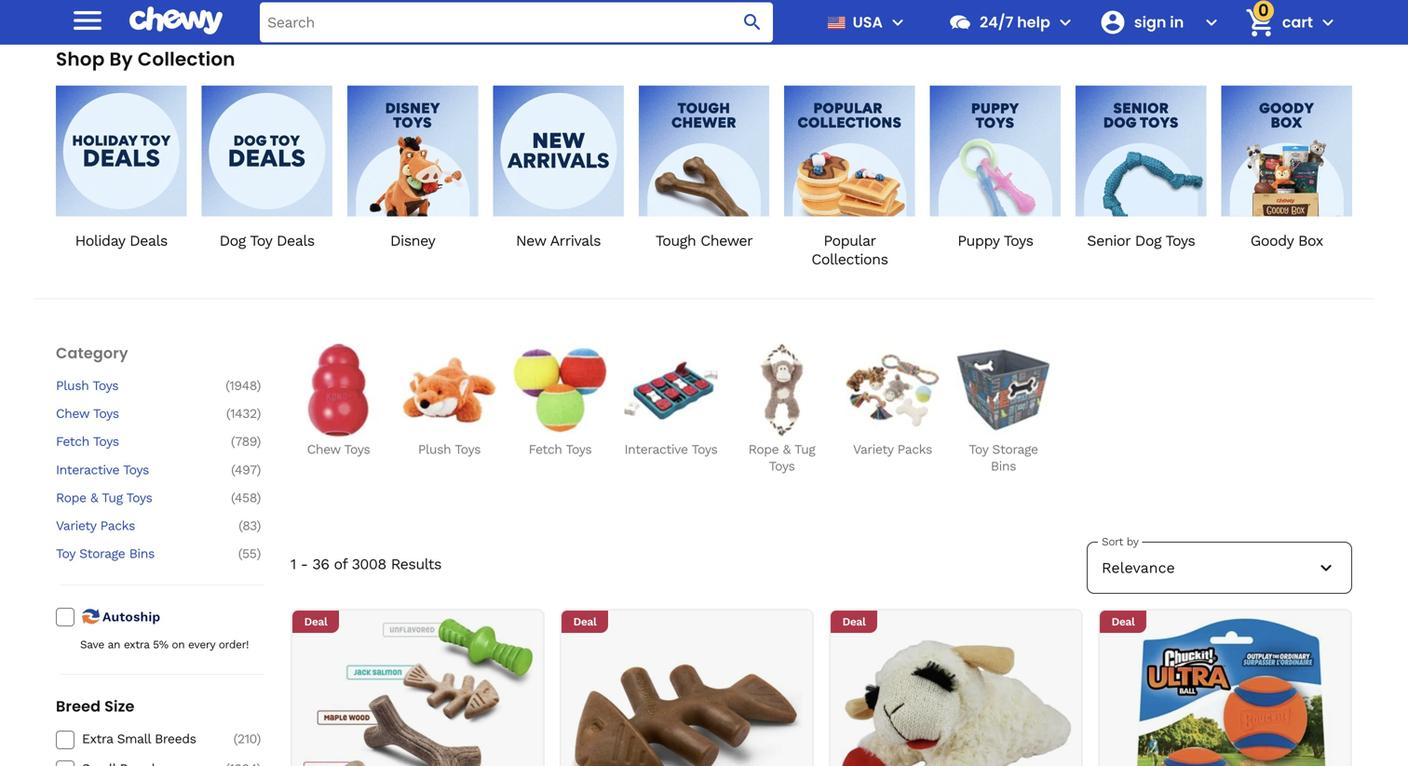 Task type: vqa. For each thing, say whether or not it's contained in the screenshot.
right two
no



Task type: describe. For each thing, give the bounding box(es) containing it.
new arrivals link
[[493, 86, 624, 269]]

chew toys inside list
[[307, 442, 370, 457]]

benebone multipack durable dog chew toy, 4 count, x-small image
[[302, 618, 533, 766]]

1 vertical spatial variety packs link
[[56, 518, 214, 535]]

goody box link
[[1221, 86, 1352, 269]]

autoship link
[[80, 605, 214, 628]]

( for 1948
[[226, 378, 229, 394]]

-
[[301, 556, 308, 573]]

789
[[235, 434, 257, 450]]

disney image
[[347, 86, 478, 217]]

popular collections
[[812, 232, 888, 268]]

( for 83
[[239, 518, 242, 534]]

an
[[108, 638, 120, 651]]

usa button
[[820, 0, 909, 45]]

) for ( 497 )
[[257, 462, 261, 478]]

1
[[291, 556, 296, 573]]

dog inside senior dog toys link
[[1135, 232, 1161, 250]]

0 horizontal spatial rope
[[56, 490, 86, 506]]

3008
[[352, 556, 386, 573]]

order!
[[219, 638, 249, 651]]

on
[[172, 638, 185, 651]]

dog toy deals
[[219, 232, 315, 250]]

chew toys image
[[292, 344, 385, 437]]

0 horizontal spatial chew toys link
[[56, 406, 214, 423]]

( for 1432
[[226, 406, 230, 422]]

puppy toys
[[958, 232, 1033, 250]]

popular collections image
[[784, 86, 915, 217]]

extra small breeds
[[82, 732, 196, 747]]

disney link
[[347, 86, 478, 269]]

) for ( 458 )
[[257, 490, 261, 506]]

fetch inside list
[[529, 442, 562, 457]]

puppy
[[958, 232, 999, 250]]

24/7
[[980, 12, 1014, 33]]

0 horizontal spatial rope & tug toys link
[[56, 490, 214, 507]]

size
[[104, 696, 135, 717]]

0 horizontal spatial variety
[[56, 518, 96, 534]]

results
[[391, 556, 441, 573]]

plush toys image
[[403, 344, 496, 437]]

0 vertical spatial toy storage bins
[[969, 442, 1038, 474]]

0 horizontal spatial interactive toys
[[56, 462, 149, 478]]

1432
[[230, 406, 257, 422]]

help
[[1017, 12, 1050, 33]]

& inside rope & tug toys
[[783, 442, 791, 457]]

24/7 help
[[980, 12, 1050, 33]]

0 horizontal spatial toy storage bins
[[56, 546, 155, 562]]

0 vertical spatial variety
[[853, 442, 893, 457]]

account menu image
[[1200, 11, 1223, 34]]

breed size
[[56, 696, 135, 717]]

83
[[242, 518, 257, 534]]

shop
[[56, 46, 105, 72]]

0 horizontal spatial fetch toys
[[56, 434, 119, 450]]

toy storage bins image
[[957, 344, 1050, 437]]

0 vertical spatial tug
[[794, 442, 815, 457]]

0 vertical spatial rope & tug toys link
[[734, 344, 830, 475]]

) for ( 83 )
[[257, 518, 261, 534]]

chew inside list
[[307, 442, 340, 457]]

1 deals from the left
[[130, 232, 167, 250]]

tough
[[656, 232, 696, 250]]

fetch toys image
[[514, 344, 607, 437]]

0 horizontal spatial storage
[[79, 546, 125, 562]]

deal for chuckit! ultra rubber ball tough dog toy, medium, 2 pack image
[[1112, 616, 1135, 629]]

1 horizontal spatial chew toys link
[[291, 344, 387, 458]]

save
[[80, 638, 104, 651]]

bins inside toy storage bins
[[991, 459, 1016, 474]]

popular collections link
[[784, 86, 915, 269]]

of
[[334, 556, 347, 573]]

0 horizontal spatial rope & tug toys
[[56, 490, 152, 506]]

55
[[242, 546, 257, 562]]

0 vertical spatial interactive
[[624, 442, 688, 457]]

interactive toys image
[[624, 344, 718, 437]]

Product search field
[[260, 2, 773, 42]]

dog inside dog toy deals link
[[219, 232, 246, 250]]

chuckit! ultra rubber ball tough dog toy, medium, 2 pack image
[[1110, 618, 1341, 766]]

1 vertical spatial bins
[[129, 546, 155, 562]]

1 horizontal spatial toy
[[250, 232, 272, 250]]

box
[[1298, 232, 1323, 250]]

breed
[[56, 696, 101, 717]]

benebone fishbone dog chew toy, medium image
[[571, 618, 802, 766]]

collection
[[138, 46, 235, 72]]

rope & tug toys image
[[735, 344, 828, 437]]

210
[[237, 732, 257, 747]]

( 789 )
[[231, 434, 261, 450]]

1 horizontal spatial toy storage bins link
[[956, 344, 1051, 475]]

holiday toy deals image
[[56, 86, 187, 217]]

senior dog toys
[[1087, 232, 1195, 250]]

senior dog toys link
[[1076, 86, 1207, 269]]

0 vertical spatial interactive toys link
[[623, 344, 719, 458]]

( for 458
[[231, 490, 235, 506]]

new
[[516, 232, 546, 250]]

storage inside toy storage bins
[[992, 442, 1038, 457]]

goody
[[1251, 232, 1294, 250]]

new arrivals
[[516, 232, 601, 250]]

category
[[56, 343, 128, 364]]

( 210 )
[[233, 732, 261, 747]]

interactive toys inside list
[[624, 442, 718, 457]]

0 vertical spatial chew
[[56, 406, 89, 422]]

deal for benebone multipack durable dog chew toy, 4 count, x-small image
[[304, 616, 327, 629]]

0 horizontal spatial toy
[[56, 546, 75, 562]]

( 497 )
[[231, 462, 261, 478]]

( for 210
[[233, 732, 237, 747]]

24/7 help link
[[941, 0, 1050, 45]]

variety packs image
[[846, 344, 939, 437]]



Task type: locate. For each thing, give the bounding box(es) containing it.
0 horizontal spatial variety packs
[[56, 518, 135, 534]]

new arrivals image
[[493, 86, 624, 217]]

holiday deals
[[75, 232, 167, 250]]

0 vertical spatial bins
[[991, 459, 1016, 474]]

menu image
[[887, 11, 909, 34]]

1 vertical spatial plush toys
[[418, 442, 481, 457]]

1 horizontal spatial packs
[[897, 442, 932, 457]]

( down the "( 497 )"
[[231, 490, 235, 506]]

packs down variety packs image
[[897, 442, 932, 457]]

tough chewer link
[[639, 86, 769, 269]]

1 vertical spatial rope & tug toys link
[[56, 490, 214, 507]]

chewy home image
[[129, 0, 223, 41]]

bins
[[991, 459, 1016, 474], [129, 546, 155, 562]]

1 horizontal spatial interactive toys
[[624, 442, 718, 457]]

) up ( 83 )
[[257, 490, 261, 506]]

0 horizontal spatial interactive toys link
[[56, 462, 214, 479]]

497
[[235, 462, 257, 478]]

1 - 36 of 3008 results
[[291, 556, 441, 573]]

bins up autoship link
[[129, 546, 155, 562]]

1 horizontal spatial storage
[[992, 442, 1038, 457]]

rope & tug toys link
[[734, 344, 830, 475], [56, 490, 214, 507]]

) for ( 55 )
[[257, 546, 261, 562]]

multipet lamb chop squeaky plush dog toy, regular image
[[841, 618, 1071, 766]]

( down 458
[[239, 518, 242, 534]]

popular
[[824, 232, 876, 250]]

1 horizontal spatial plush toys
[[418, 442, 481, 457]]

0 horizontal spatial plush
[[56, 378, 89, 394]]

1 deal from the left
[[304, 616, 327, 629]]

0 vertical spatial variety packs link
[[845, 344, 941, 458]]

) down ( 83 )
[[257, 546, 261, 562]]

plush down category
[[56, 378, 89, 394]]

puppy toys link
[[930, 86, 1061, 269]]

bins down toy storage bins image at the right of page
[[991, 459, 1016, 474]]

1 horizontal spatial tug
[[794, 442, 815, 457]]

variety packs link
[[845, 344, 941, 458], [56, 518, 214, 535]]

arrivals
[[550, 232, 601, 250]]

1 horizontal spatial plush toys link
[[401, 344, 497, 458]]

chew down category
[[56, 406, 89, 422]]

interactive toys link
[[623, 344, 719, 458], [56, 462, 214, 479]]

packs inside list
[[897, 442, 932, 457]]

) for ( 1432 )
[[257, 406, 261, 422]]

) up ( 789 )
[[257, 406, 261, 422]]

7 ) from the top
[[257, 546, 261, 562]]

0 horizontal spatial interactive
[[56, 462, 119, 478]]

4 ) from the top
[[257, 462, 261, 478]]

1 dog from the left
[[219, 232, 246, 250]]

0 vertical spatial rope
[[748, 442, 779, 457]]

0 vertical spatial toy
[[250, 232, 272, 250]]

chew down chew toys image
[[307, 442, 340, 457]]

458
[[235, 490, 257, 506]]

plush down plush toys image
[[418, 442, 451, 457]]

list containing chew toys
[[291, 344, 1352, 475]]

tough chewer image
[[639, 86, 769, 217]]

0 horizontal spatial &
[[90, 490, 98, 506]]

goody box
[[1251, 232, 1323, 250]]

variety packs inside list
[[853, 442, 932, 457]]

sign in
[[1134, 12, 1184, 33]]

( 458 )
[[231, 490, 261, 506]]

( 1432 )
[[226, 406, 261, 422]]

1 horizontal spatial dog
[[1135, 232, 1161, 250]]

1 vertical spatial tug
[[102, 490, 123, 506]]

1 vertical spatial interactive toys link
[[56, 462, 214, 479]]

plush
[[56, 378, 89, 394], [418, 442, 451, 457]]

holiday
[[75, 232, 125, 250]]

1 vertical spatial interactive
[[56, 462, 119, 478]]

packs up autoship
[[100, 518, 135, 534]]

0 vertical spatial toy storage bins link
[[956, 344, 1051, 475]]

usa
[[853, 12, 883, 33]]

by
[[109, 46, 133, 72]]

storage down toy storage bins image at the right of page
[[992, 442, 1038, 457]]

0 horizontal spatial fetch toys link
[[56, 434, 214, 451]]

deals
[[130, 232, 167, 250], [277, 232, 315, 250]]

toy
[[250, 232, 272, 250], [969, 442, 988, 457], [56, 546, 75, 562]]

8 ) from the top
[[257, 732, 261, 747]]

1 vertical spatial interactive toys
[[56, 462, 149, 478]]

extra small breeds link
[[82, 731, 214, 748]]

1 horizontal spatial fetch
[[529, 442, 562, 457]]

1 horizontal spatial rope
[[748, 442, 779, 457]]

0 horizontal spatial fetch
[[56, 434, 89, 450]]

&
[[783, 442, 791, 457], [90, 490, 98, 506]]

1 horizontal spatial interactive
[[624, 442, 688, 457]]

rope & tug toys
[[748, 442, 815, 474], [56, 490, 152, 506]]

1 horizontal spatial variety
[[853, 442, 893, 457]]

fetch toys down fetch toys image
[[529, 442, 592, 457]]

toy storage bins down toy storage bins image at the right of page
[[969, 442, 1038, 474]]

0 horizontal spatial chew
[[56, 406, 89, 422]]

items image
[[1244, 6, 1276, 39]]

submit search image
[[741, 11, 764, 34]]

rope
[[748, 442, 779, 457], [56, 490, 86, 506]]

dog toy deals link
[[202, 86, 332, 269]]

1 vertical spatial variety packs
[[56, 518, 135, 534]]

4 deal from the left
[[1112, 616, 1135, 629]]

deal for multipet lamb chop squeaky plush dog toy, regular image
[[842, 616, 866, 629]]

( 55 )
[[238, 546, 261, 562]]

fetch toys down category
[[56, 434, 119, 450]]

2 dog from the left
[[1135, 232, 1161, 250]]

( for 55
[[238, 546, 242, 562]]

rope inside rope & tug toys
[[748, 442, 779, 457]]

2 horizontal spatial toy
[[969, 442, 988, 457]]

1 horizontal spatial rope & tug toys
[[748, 442, 815, 474]]

( 83 )
[[239, 518, 261, 534]]

0 horizontal spatial plush toys link
[[56, 378, 214, 395]]

0 vertical spatial storage
[[992, 442, 1038, 457]]

) up ( 458 )
[[257, 462, 261, 478]]

)
[[257, 378, 261, 394], [257, 406, 261, 422], [257, 434, 261, 450], [257, 462, 261, 478], [257, 490, 261, 506], [257, 518, 261, 534], [257, 546, 261, 562], [257, 732, 261, 747]]

plush toys inside list
[[418, 442, 481, 457]]

every
[[188, 638, 215, 651]]

chewy support image
[[948, 10, 972, 34]]

0 horizontal spatial bins
[[129, 546, 155, 562]]

0 horizontal spatial plush toys
[[56, 378, 118, 394]]

( up 458
[[231, 462, 235, 478]]

1948
[[229, 378, 257, 394]]

1 vertical spatial toy storage bins
[[56, 546, 155, 562]]

1 vertical spatial chew
[[307, 442, 340, 457]]

1 vertical spatial toy storage bins link
[[56, 546, 214, 562]]

fetch down category
[[56, 434, 89, 450]]

extra
[[82, 732, 113, 747]]

chew toys down category
[[56, 406, 119, 422]]

toys
[[1004, 232, 1033, 250], [1166, 232, 1195, 250], [93, 378, 118, 394], [93, 406, 119, 422], [93, 434, 119, 450], [344, 442, 370, 457], [455, 442, 481, 457], [566, 442, 592, 457], [692, 442, 718, 457], [769, 459, 795, 474], [123, 462, 149, 478], [126, 490, 152, 506]]

1 horizontal spatial interactive toys link
[[623, 344, 719, 458]]

sign
[[1134, 12, 1166, 33]]

plush toys down plush toys image
[[418, 442, 481, 457]]

shop by collection
[[56, 46, 235, 72]]

1 horizontal spatial toy storage bins
[[969, 442, 1038, 474]]

2 deal from the left
[[573, 616, 596, 629]]

( down 1432
[[231, 434, 235, 450]]

0 horizontal spatial toy storage bins link
[[56, 546, 214, 562]]

toy storage bins up autoship
[[56, 546, 155, 562]]

2 vertical spatial toy
[[56, 546, 75, 562]]

0 vertical spatial plush
[[56, 378, 89, 394]]

( right breeds
[[233, 732, 237, 747]]

1 horizontal spatial plush
[[418, 442, 451, 457]]

fetch down fetch toys image
[[529, 442, 562, 457]]

goody box image
[[1221, 86, 1352, 217]]

cart link
[[1238, 0, 1313, 45]]

in
[[1170, 12, 1184, 33]]

list
[[291, 344, 1352, 475]]

breeds
[[155, 732, 196, 747]]

fetch toys link
[[512, 344, 608, 458], [56, 434, 214, 451]]

) for ( 1948 )
[[257, 378, 261, 394]]

6 ) from the top
[[257, 518, 261, 534]]

1 vertical spatial rope
[[56, 490, 86, 506]]

1 vertical spatial variety
[[56, 518, 96, 534]]

1 horizontal spatial &
[[783, 442, 791, 457]]

chew toys link
[[291, 344, 387, 458], [56, 406, 214, 423]]

5 ) from the top
[[257, 490, 261, 506]]

2 ) from the top
[[257, 406, 261, 422]]

1 vertical spatial storage
[[79, 546, 125, 562]]

0 horizontal spatial variety packs link
[[56, 518, 214, 535]]

holiday deals link
[[56, 86, 187, 269]]

) up ( 1432 )
[[257, 378, 261, 394]]

deal for "benebone fishbone dog chew toy, medium" image
[[573, 616, 596, 629]]

interactive
[[624, 442, 688, 457], [56, 462, 119, 478]]

1 horizontal spatial bins
[[991, 459, 1016, 474]]

0 vertical spatial variety packs
[[853, 442, 932, 457]]

plush toys link
[[401, 344, 497, 458], [56, 378, 214, 395]]

0 horizontal spatial deals
[[130, 232, 167, 250]]

3 deal from the left
[[842, 616, 866, 629]]

tug
[[794, 442, 815, 457], [102, 490, 123, 506]]

0 horizontal spatial packs
[[100, 518, 135, 534]]

senior
[[1087, 232, 1130, 250]]

) up the "( 497 )"
[[257, 434, 261, 450]]

cart menu image
[[1317, 11, 1339, 34]]

1 horizontal spatial deals
[[277, 232, 315, 250]]

disney
[[390, 232, 435, 250]]

1 horizontal spatial variety packs link
[[845, 344, 941, 458]]

( down 1948
[[226, 406, 230, 422]]

cart
[[1282, 12, 1313, 33]]

0 vertical spatial &
[[783, 442, 791, 457]]

dog toy deals image
[[202, 86, 332, 217]]

3 ) from the top
[[257, 434, 261, 450]]

dog
[[219, 232, 246, 250], [1135, 232, 1161, 250]]

(
[[226, 378, 229, 394], [226, 406, 230, 422], [231, 434, 235, 450], [231, 462, 235, 478], [231, 490, 235, 506], [239, 518, 242, 534], [238, 546, 242, 562], [233, 732, 237, 747]]

collections
[[812, 251, 888, 268]]

1 vertical spatial plush
[[418, 442, 451, 457]]

1 vertical spatial rope & tug toys
[[56, 490, 152, 506]]

0 vertical spatial rope & tug toys
[[748, 442, 815, 474]]

1 vertical spatial packs
[[100, 518, 135, 534]]

storage up autoship
[[79, 546, 125, 562]]

storage
[[992, 442, 1038, 457], [79, 546, 125, 562]]

) for ( 789 )
[[257, 434, 261, 450]]

puppy toys image
[[930, 86, 1061, 217]]

0 vertical spatial plush toys
[[56, 378, 118, 394]]

deal
[[304, 616, 327, 629], [573, 616, 596, 629], [842, 616, 866, 629], [1112, 616, 1135, 629]]

1 vertical spatial &
[[90, 490, 98, 506]]

chewer
[[701, 232, 753, 250]]

0 horizontal spatial chew toys
[[56, 406, 119, 422]]

5%
[[153, 638, 168, 651]]

1 horizontal spatial chew toys
[[307, 442, 370, 457]]

) up ( 55 )
[[257, 518, 261, 534]]

1 horizontal spatial fetch toys link
[[512, 344, 608, 458]]

2 deals from the left
[[277, 232, 315, 250]]

( 1948 )
[[226, 378, 261, 394]]

tough chewer
[[656, 232, 753, 250]]

( for 789
[[231, 434, 235, 450]]

) right breeds
[[257, 732, 261, 747]]

toys inside rope & tug toys
[[769, 459, 795, 474]]

0 horizontal spatial tug
[[102, 490, 123, 506]]

0 horizontal spatial dog
[[219, 232, 246, 250]]

plush toys down category
[[56, 378, 118, 394]]

fetch
[[56, 434, 89, 450], [529, 442, 562, 457]]

0 vertical spatial interactive toys
[[624, 442, 718, 457]]

senior dog toys image
[[1076, 86, 1207, 217]]

) for ( 210 )
[[257, 732, 261, 747]]

toy inside toy storage bins
[[969, 442, 988, 457]]

( for 497
[[231, 462, 235, 478]]

( up ( 1432 )
[[226, 378, 229, 394]]

1 horizontal spatial chew
[[307, 442, 340, 457]]

chew
[[56, 406, 89, 422], [307, 442, 340, 457]]

variety packs
[[853, 442, 932, 457], [56, 518, 135, 534]]

1 vertical spatial toy
[[969, 442, 988, 457]]

1 horizontal spatial variety packs
[[853, 442, 932, 457]]

autoship
[[102, 610, 161, 625]]

save an extra 5% on every order!
[[80, 638, 249, 651]]

1 horizontal spatial fetch toys
[[529, 442, 592, 457]]

chew toys
[[56, 406, 119, 422], [307, 442, 370, 457]]

extra
[[124, 638, 149, 651]]

1 vertical spatial chew toys
[[307, 442, 370, 457]]

1 ) from the top
[[257, 378, 261, 394]]

1 horizontal spatial rope & tug toys link
[[734, 344, 830, 475]]

36
[[312, 556, 329, 573]]

chew toys down chew toys image
[[307, 442, 370, 457]]

Search text field
[[260, 2, 773, 42]]

( down ( 83 )
[[238, 546, 242, 562]]

sign in link
[[1091, 0, 1197, 45]]

toy storage bins link
[[956, 344, 1051, 475], [56, 546, 214, 562]]

plush toys link inside list
[[401, 344, 497, 458]]

0 vertical spatial packs
[[897, 442, 932, 457]]

help menu image
[[1054, 11, 1076, 34]]

small
[[117, 732, 151, 747]]

0 vertical spatial chew toys
[[56, 406, 119, 422]]

menu image
[[69, 2, 106, 39]]



